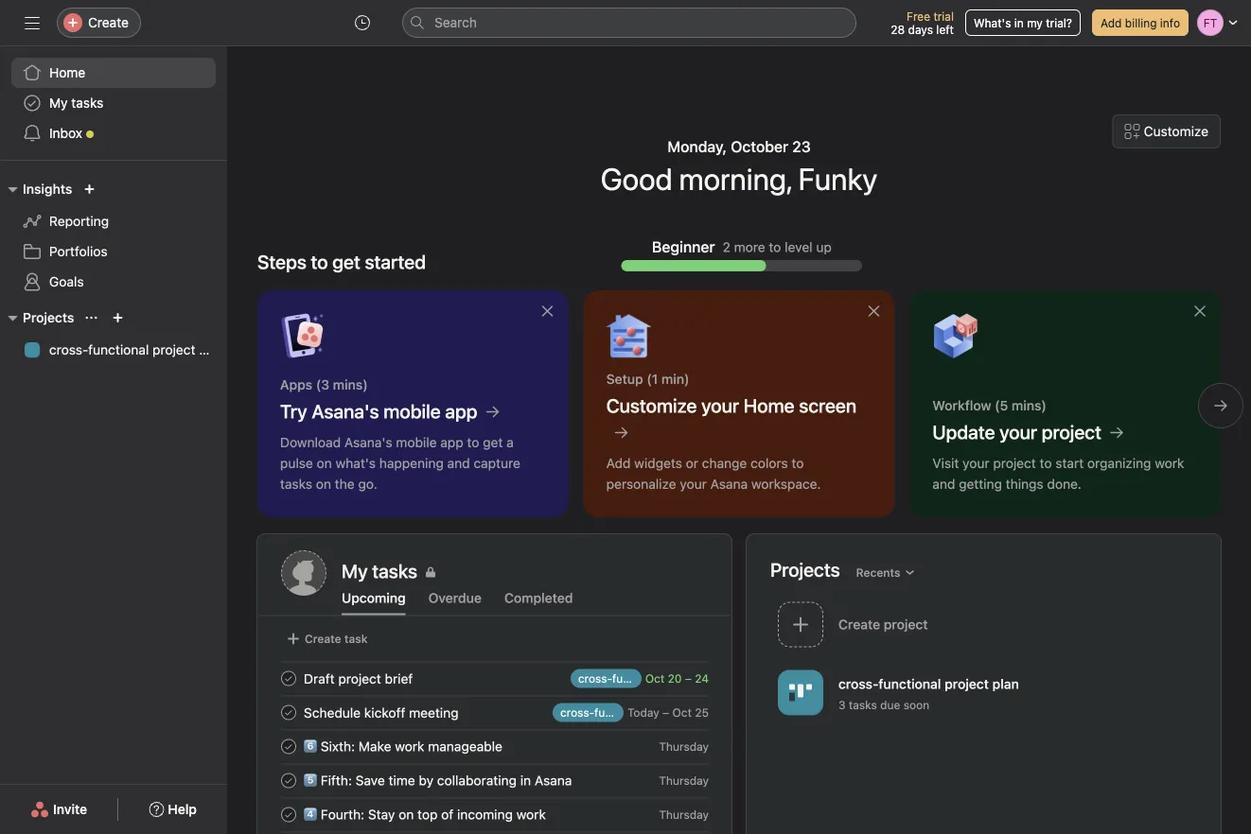 Task type: describe. For each thing, give the bounding box(es) containing it.
dismiss image for screen
[[866, 304, 882, 319]]

home link
[[11, 58, 216, 88]]

1 vertical spatial asana
[[535, 773, 572, 789]]

collaborating
[[437, 773, 517, 789]]

draft
[[304, 671, 335, 687]]

goals
[[49, 274, 84, 290]]

invite button
[[18, 793, 100, 827]]

1 vertical spatial in
[[520, 773, 531, 789]]

try asana's mobile app
[[280, 400, 478, 423]]

personalize
[[606, 477, 676, 492]]

morning,
[[679, 161, 792, 197]]

update
[[933, 421, 995, 443]]

steps to get started
[[257, 251, 426, 273]]

mobile for try asana's mobile app
[[384, 400, 441, 423]]

add billing info
[[1101, 16, 1180, 29]]

create task
[[305, 633, 368, 646]]

projects element
[[0, 301, 227, 369]]

draft project brief
[[304, 671, 413, 687]]

my
[[49, 95, 68, 111]]

start
[[1056, 456, 1084, 471]]

cross- for cross-functional project plan 3 tasks due soon
[[839, 677, 879, 692]]

my tasks link
[[342, 559, 708, 585]]

top
[[418, 807, 438, 823]]

organizing
[[1088, 456, 1152, 471]]

projects inside dropdown button
[[23, 310, 74, 326]]

28
[[891, 23, 905, 36]]

reporting
[[49, 213, 109, 229]]

completed checkbox for 4️⃣
[[277, 804, 300, 827]]

portfolios link
[[11, 237, 216, 267]]

20
[[668, 673, 682, 686]]

reporting link
[[11, 206, 216, 237]]

what's in my trial? button
[[966, 9, 1081, 36]]

things
[[1006, 477, 1044, 492]]

soon
[[904, 699, 930, 712]]

add widgets or change colors to personalize your asana workspace.
[[606, 456, 821, 492]]

functional for cross-functional project plan
[[88, 342, 149, 358]]

1 horizontal spatial work
[[517, 807, 546, 823]]

pulse
[[280, 456, 313, 471]]

app for try asana's mobile app
[[445, 400, 478, 423]]

what's
[[974, 16, 1011, 29]]

today
[[628, 707, 660, 720]]

1 thursday button from the top
[[659, 741, 709, 754]]

colors
[[751, 456, 788, 471]]

(1 min)
[[647, 372, 690, 387]]

completed checkbox for 6️⃣
[[277, 736, 300, 759]]

search button
[[402, 8, 857, 38]]

5️⃣ fifth: save time by collaborating in asana
[[304, 773, 572, 789]]

workspace.
[[752, 477, 821, 492]]

workflow
[[933, 398, 992, 414]]

my
[[1027, 16, 1043, 29]]

more
[[734, 239, 765, 255]]

new image
[[84, 184, 95, 195]]

asana's for try
[[312, 400, 379, 423]]

to right steps at the top left
[[311, 251, 328, 273]]

recents button
[[848, 560, 924, 586]]

your for visit
[[963, 456, 990, 471]]

0 horizontal spatial oct
[[645, 673, 665, 686]]

thursday button for work
[[659, 809, 709, 822]]

project for cross-functional project plan 3 tasks due soon
[[945, 677, 989, 692]]

your for update
[[1000, 421, 1038, 443]]

project for cross-functional project plan
[[152, 342, 195, 358]]

insights
[[23, 181, 72, 197]]

make
[[359, 739, 391, 755]]

insights button
[[0, 178, 72, 201]]

create button
[[57, 8, 141, 38]]

monday, october 23 good morning, funky
[[601, 138, 878, 197]]

plan for cross-functional project plan
[[199, 342, 225, 358]]

free
[[907, 9, 931, 23]]

brief
[[385, 671, 413, 687]]

left
[[937, 23, 954, 36]]

overdue
[[428, 591, 482, 606]]

free trial 28 days left
[[891, 9, 954, 36]]

invite
[[53, 802, 87, 818]]

(5 mins)
[[995, 398, 1047, 414]]

upcoming
[[342, 591, 406, 606]]

cross-functional project plan 3 tasks due soon
[[839, 677, 1019, 712]]

2 vertical spatial on
[[399, 807, 414, 823]]

info
[[1160, 16, 1180, 29]]

beginner 2 more to level up
[[652, 238, 832, 256]]

today – oct 25
[[628, 707, 709, 720]]

what's in my trial?
[[974, 16, 1072, 29]]

create for create task
[[305, 633, 341, 646]]

asana's for download
[[344, 435, 392, 451]]

get
[[483, 435, 503, 451]]

incoming
[[457, 807, 513, 823]]

hide sidebar image
[[25, 15, 40, 30]]

show options, current sort, top image
[[86, 312, 97, 324]]

create for create
[[88, 15, 129, 30]]

what's
[[336, 456, 376, 471]]

completed
[[504, 591, 573, 606]]

goals link
[[11, 267, 216, 297]]

your inside the add widgets or change colors to personalize your asana workspace.
[[680, 477, 707, 492]]

add for add widgets or change colors to personalize your asana workspace.
[[606, 456, 631, 471]]

due
[[880, 699, 901, 712]]

24
[[695, 673, 709, 686]]

schedule kickoff meeting
[[304, 705, 459, 721]]

thursday for asana
[[659, 775, 709, 788]]

cross-functional project plan link
[[11, 335, 225, 365]]

recents
[[856, 567, 901, 580]]

up
[[816, 239, 832, 255]]

(3 mins)
[[316, 377, 368, 393]]

days
[[908, 23, 933, 36]]

by
[[419, 773, 434, 789]]

happening
[[379, 456, 444, 471]]

completed checkbox for 5️⃣
[[277, 770, 300, 793]]

upcoming button
[[342, 591, 406, 616]]



Task type: vqa. For each thing, say whether or not it's contained in the screenshot.
cross- related to cross-functional project plan
yes



Task type: locate. For each thing, give the bounding box(es) containing it.
0 vertical spatial oct
[[645, 673, 665, 686]]

0 horizontal spatial cross-
[[49, 342, 88, 358]]

0 vertical spatial customize
[[1144, 124, 1209, 139]]

1 horizontal spatial create
[[305, 633, 341, 646]]

and inside download asana's mobile app to get a pulse on what's happening and capture tasks on the go.
[[447, 456, 470, 471]]

2 thursday button from the top
[[659, 775, 709, 788]]

mobile for download asana's mobile app to get a pulse on what's happening and capture tasks on the go.
[[396, 435, 437, 451]]

1 horizontal spatial home
[[744, 395, 795, 417]]

add up personalize
[[606, 456, 631, 471]]

inbox link
[[11, 118, 216, 149]]

1 vertical spatial and
[[933, 477, 956, 492]]

2 completed checkbox from the top
[[277, 804, 300, 827]]

your down (5 mins)
[[1000, 421, 1038, 443]]

completed image left 4️⃣
[[277, 804, 300, 827]]

0 vertical spatial and
[[447, 456, 470, 471]]

in
[[1015, 16, 1024, 29], [520, 773, 531, 789]]

and left capture
[[447, 456, 470, 471]]

task
[[344, 633, 368, 646]]

oct
[[645, 673, 665, 686], [673, 707, 692, 720]]

0 vertical spatial thursday
[[659, 741, 709, 754]]

0 vertical spatial –
[[685, 673, 692, 686]]

0 vertical spatial asana
[[711, 477, 748, 492]]

workflow (5 mins)
[[933, 398, 1047, 414]]

your inside visit your project to start organizing work and getting things done.
[[963, 456, 990, 471]]

in left my
[[1015, 16, 1024, 29]]

mobile
[[384, 400, 441, 423], [396, 435, 437, 451]]

4 completed image from the top
[[277, 770, 300, 793]]

overdue button
[[428, 591, 482, 616]]

3 completed checkbox from the top
[[277, 770, 300, 793]]

to left level
[[769, 239, 781, 255]]

october
[[731, 138, 789, 156]]

1 horizontal spatial and
[[933, 477, 956, 492]]

0 horizontal spatial create
[[88, 15, 129, 30]]

1 vertical spatial plan
[[993, 677, 1019, 692]]

1 horizontal spatial projects
[[771, 559, 840, 581]]

time
[[389, 773, 415, 789]]

create project link
[[771, 596, 1198, 657]]

asana right collaborating
[[535, 773, 572, 789]]

asana's down (3 mins)
[[312, 400, 379, 423]]

oct left "25"
[[673, 707, 692, 720]]

trial?
[[1046, 16, 1072, 29]]

completed image left 5️⃣
[[277, 770, 300, 793]]

to left get
[[467, 435, 479, 451]]

completed image for schedule
[[277, 702, 300, 725]]

1 horizontal spatial customize
[[1144, 124, 1209, 139]]

visit your project to start organizing work and getting things done.
[[933, 456, 1185, 492]]

0 horizontal spatial and
[[447, 456, 470, 471]]

1 vertical spatial on
[[316, 477, 331, 492]]

6️⃣ sixth: make work manageable
[[304, 739, 503, 755]]

to inside visit your project to start organizing work and getting things done.
[[1040, 456, 1052, 471]]

your for customize
[[702, 395, 739, 417]]

mobile inside download asana's mobile app to get a pulse on what's happening and capture tasks on the go.
[[396, 435, 437, 451]]

completed image for draft
[[277, 668, 300, 691]]

create
[[88, 15, 129, 30], [305, 633, 341, 646]]

good
[[601, 161, 673, 197]]

0 vertical spatial work
[[1155, 456, 1185, 471]]

download asana's mobile app to get a pulse on what's happening and capture tasks on the go.
[[280, 435, 521, 492]]

1 vertical spatial mobile
[[396, 435, 437, 451]]

functional inside cross-functional project plan 3 tasks due soon
[[879, 677, 941, 692]]

2 horizontal spatial tasks
[[849, 699, 877, 712]]

0 horizontal spatial customize
[[606, 395, 697, 417]]

0 vertical spatial asana's
[[312, 400, 379, 423]]

functional down new project or portfolio image
[[88, 342, 149, 358]]

completed checkbox left 6️⃣
[[277, 736, 300, 759]]

2 completed checkbox from the top
[[277, 736, 300, 759]]

5 completed image from the top
[[277, 804, 300, 827]]

on
[[317, 456, 332, 471], [316, 477, 331, 492], [399, 807, 414, 823]]

try
[[280, 400, 307, 423]]

0 vertical spatial tasks
[[71, 95, 104, 111]]

work right make
[[395, 739, 425, 755]]

app
[[445, 400, 478, 423], [440, 435, 464, 451]]

projects
[[23, 310, 74, 326], [771, 559, 840, 581]]

– left 24
[[685, 673, 692, 686]]

download
[[280, 435, 341, 451]]

2 vertical spatial completed checkbox
[[277, 770, 300, 793]]

0 vertical spatial projects
[[23, 310, 74, 326]]

app inside download asana's mobile app to get a pulse on what's happening and capture tasks on the go.
[[440, 435, 464, 451]]

create left task
[[305, 633, 341, 646]]

functional up the soon
[[879, 677, 941, 692]]

1 vertical spatial thursday button
[[659, 775, 709, 788]]

insights element
[[0, 172, 227, 301]]

home up "colors"
[[744, 395, 795, 417]]

help
[[168, 802, 197, 818]]

3 thursday from the top
[[659, 809, 709, 822]]

your down the or
[[680, 477, 707, 492]]

asana's inside download asana's mobile app to get a pulse on what's happening and capture tasks on the go.
[[344, 435, 392, 451]]

board image
[[789, 682, 812, 705]]

thursday button for asana
[[659, 775, 709, 788]]

fifth:
[[321, 773, 352, 789]]

0 vertical spatial on
[[317, 456, 332, 471]]

home up my
[[49, 65, 85, 80]]

2 vertical spatial work
[[517, 807, 546, 823]]

3 completed image from the top
[[277, 736, 300, 759]]

tasks right the 3
[[849, 699, 877, 712]]

0 horizontal spatial asana
[[535, 773, 572, 789]]

history image
[[355, 15, 370, 30]]

cross-functional project plan
[[49, 342, 225, 358]]

manageable
[[428, 739, 503, 755]]

1 horizontal spatial asana
[[711, 477, 748, 492]]

2 completed image from the top
[[277, 702, 300, 725]]

functional inside "projects" element
[[88, 342, 149, 358]]

project inside cross-functional project plan 3 tasks due soon
[[945, 677, 989, 692]]

1 completed checkbox from the top
[[277, 702, 300, 725]]

completed image
[[277, 668, 300, 691], [277, 702, 300, 725], [277, 736, 300, 759], [277, 770, 300, 793], [277, 804, 300, 827]]

project inside visit your project to start organizing work and getting things done.
[[993, 456, 1036, 471]]

completed image for 5️⃣
[[277, 770, 300, 793]]

kickoff
[[364, 705, 406, 721]]

1 horizontal spatial oct
[[673, 707, 692, 720]]

1 vertical spatial tasks
[[280, 477, 312, 492]]

0 vertical spatial thursday button
[[659, 741, 709, 754]]

0 vertical spatial add
[[1101, 16, 1122, 29]]

asana down change
[[711, 477, 748, 492]]

my tasks
[[49, 95, 104, 111]]

0 vertical spatial mobile
[[384, 400, 441, 423]]

to inside download asana's mobile app to get a pulse on what's happening and capture tasks on the go.
[[467, 435, 479, 451]]

2
[[723, 239, 731, 255]]

0 vertical spatial in
[[1015, 16, 1024, 29]]

on down download
[[317, 456, 332, 471]]

on left "the" at the left
[[316, 477, 331, 492]]

save
[[356, 773, 385, 789]]

3 dismiss image from the left
[[1193, 304, 1208, 319]]

cross-
[[49, 342, 88, 358], [839, 677, 879, 692]]

completed checkbox for schedule
[[277, 702, 300, 725]]

– right today
[[663, 707, 669, 720]]

and inside visit your project to start organizing work and getting things done.
[[933, 477, 956, 492]]

billing
[[1125, 16, 1157, 29]]

dismiss image for app
[[540, 304, 555, 319]]

3
[[839, 699, 846, 712]]

trial
[[934, 9, 954, 23]]

thursday button
[[659, 741, 709, 754], [659, 775, 709, 788], [659, 809, 709, 822]]

get started
[[333, 251, 426, 273]]

1 vertical spatial thursday
[[659, 775, 709, 788]]

your up getting
[[963, 456, 990, 471]]

1 horizontal spatial functional
[[879, 677, 941, 692]]

create up home link
[[88, 15, 129, 30]]

2 horizontal spatial work
[[1155, 456, 1185, 471]]

or
[[686, 456, 699, 471]]

app left get
[[440, 435, 464, 451]]

0 horizontal spatial functional
[[88, 342, 149, 358]]

search list box
[[402, 8, 857, 38]]

cross- for cross-functional project plan
[[49, 342, 88, 358]]

plan inside "projects" element
[[199, 342, 225, 358]]

update your project
[[933, 421, 1102, 443]]

to inside the add widgets or change colors to personalize your asana workspace.
[[792, 456, 804, 471]]

my tasks link
[[11, 88, 216, 118]]

1 horizontal spatial –
[[685, 673, 692, 686]]

apps
[[280, 377, 313, 393]]

tasks inside 'link'
[[71, 95, 104, 111]]

search
[[435, 15, 477, 30]]

plan inside cross-functional project plan 3 tasks due soon
[[993, 677, 1019, 692]]

completed image left the draft
[[277, 668, 300, 691]]

1 vertical spatial functional
[[879, 677, 941, 692]]

on left top
[[399, 807, 414, 823]]

tasks down pulse
[[280, 477, 312, 492]]

thursday for work
[[659, 809, 709, 822]]

1 completed checkbox from the top
[[277, 668, 300, 691]]

scroll card carousel right image
[[1214, 399, 1229, 414]]

to inside beginner 2 more to level up
[[769, 239, 781, 255]]

setup (1 min)
[[606, 372, 690, 387]]

help button
[[137, 793, 209, 827]]

and down visit
[[933, 477, 956, 492]]

new project or portfolio image
[[112, 312, 123, 324]]

0 vertical spatial app
[[445, 400, 478, 423]]

1 vertical spatial completed checkbox
[[277, 736, 300, 759]]

completed checkbox for draft
[[277, 668, 300, 691]]

app for download asana's mobile app to get a pulse on what's happening and capture tasks on the go.
[[440, 435, 464, 451]]

6️⃣
[[304, 739, 317, 755]]

tasks
[[71, 95, 104, 111], [280, 477, 312, 492], [849, 699, 877, 712]]

projects down goals
[[23, 310, 74, 326]]

customize for customize
[[1144, 124, 1209, 139]]

2 vertical spatial thursday button
[[659, 809, 709, 822]]

0 vertical spatial plan
[[199, 342, 225, 358]]

of
[[441, 807, 454, 823]]

completed checkbox left schedule
[[277, 702, 300, 725]]

1 horizontal spatial cross-
[[839, 677, 879, 692]]

capture
[[474, 456, 521, 471]]

add for add billing info
[[1101, 16, 1122, 29]]

0 vertical spatial completed checkbox
[[277, 702, 300, 725]]

2 horizontal spatial dismiss image
[[1193, 304, 1208, 319]]

your up change
[[702, 395, 739, 417]]

beginner
[[652, 238, 715, 256]]

customize
[[1144, 124, 1209, 139], [606, 395, 697, 417]]

1 horizontal spatial tasks
[[280, 477, 312, 492]]

projects left recents
[[771, 559, 840, 581]]

Completed checkbox
[[277, 668, 300, 691], [277, 736, 300, 759], [277, 770, 300, 793]]

1 vertical spatial completed checkbox
[[277, 804, 300, 827]]

1 horizontal spatial add
[[1101, 16, 1122, 29]]

cross- inside cross-functional project plan 3 tasks due soon
[[839, 677, 879, 692]]

1 vertical spatial customize
[[606, 395, 697, 417]]

1 vertical spatial cross-
[[839, 677, 879, 692]]

3 thursday button from the top
[[659, 809, 709, 822]]

0 vertical spatial functional
[[88, 342, 149, 358]]

1 vertical spatial –
[[663, 707, 669, 720]]

tasks right my
[[71, 95, 104, 111]]

0 horizontal spatial tasks
[[71, 95, 104, 111]]

setup
[[606, 372, 643, 387]]

4️⃣ fourth: stay on top of incoming work
[[304, 807, 546, 823]]

completed image left schedule
[[277, 702, 300, 725]]

customize button
[[1113, 115, 1221, 149]]

0 vertical spatial create
[[88, 15, 129, 30]]

1 completed image from the top
[[277, 668, 300, 691]]

asana's up what's
[[344, 435, 392, 451]]

completed image left 6️⃣
[[277, 736, 300, 759]]

1 horizontal spatial in
[[1015, 16, 1024, 29]]

0 vertical spatial home
[[49, 65, 85, 80]]

0 horizontal spatial –
[[663, 707, 669, 720]]

completed button
[[504, 591, 573, 616]]

schedule
[[304, 705, 361, 721]]

projects button
[[0, 307, 74, 329]]

go.
[[358, 477, 378, 492]]

meeting
[[409, 705, 459, 721]]

monday,
[[668, 138, 727, 156]]

portfolios
[[49, 244, 108, 259]]

sixth:
[[321, 739, 355, 755]]

1 vertical spatial app
[[440, 435, 464, 451]]

app up capture
[[445, 400, 478, 423]]

tasks inside download asana's mobile app to get a pulse on what's happening and capture tasks on the go.
[[280, 477, 312, 492]]

project for visit your project to start organizing work and getting things done.
[[993, 456, 1036, 471]]

completed image for 6️⃣
[[277, 736, 300, 759]]

add
[[1101, 16, 1122, 29], [606, 456, 631, 471]]

0 horizontal spatial work
[[395, 739, 425, 755]]

home inside global element
[[49, 65, 85, 80]]

work inside visit your project to start organizing work and getting things done.
[[1155, 456, 1185, 471]]

0 horizontal spatial projects
[[23, 310, 74, 326]]

1 vertical spatial create
[[305, 633, 341, 646]]

cross- down show options, current sort, top icon
[[49, 342, 88, 358]]

plan for cross-functional project plan 3 tasks due soon
[[993, 677, 1019, 692]]

thursday
[[659, 741, 709, 754], [659, 775, 709, 788], [659, 809, 709, 822]]

completed checkbox left the draft
[[277, 668, 300, 691]]

customize for customize your home screen
[[606, 395, 697, 417]]

0 horizontal spatial dismiss image
[[540, 304, 555, 319]]

create project
[[839, 617, 928, 633]]

0 vertical spatial cross-
[[49, 342, 88, 358]]

1 vertical spatial asana's
[[344, 435, 392, 451]]

1 vertical spatial work
[[395, 739, 425, 755]]

widgets
[[634, 456, 682, 471]]

getting
[[959, 477, 1002, 492]]

steps
[[257, 251, 307, 273]]

completed checkbox left 4️⃣
[[277, 804, 300, 827]]

create task button
[[281, 626, 372, 653]]

cross- up the 3
[[839, 677, 879, 692]]

create inside popup button
[[88, 15, 129, 30]]

2 vertical spatial thursday
[[659, 809, 709, 822]]

functional
[[88, 342, 149, 358], [879, 677, 941, 692]]

0 horizontal spatial plan
[[199, 342, 225, 358]]

1 horizontal spatial plan
[[993, 677, 1019, 692]]

0 horizontal spatial in
[[520, 773, 531, 789]]

create inside button
[[305, 633, 341, 646]]

oct left 20
[[645, 673, 665, 686]]

to up workspace.
[[792, 456, 804, 471]]

1 thursday from the top
[[659, 741, 709, 754]]

to left the "start"
[[1040, 456, 1052, 471]]

in inside button
[[1015, 16, 1024, 29]]

in right collaborating
[[520, 773, 531, 789]]

functional for cross-functional project plan 3 tasks due soon
[[879, 677, 941, 692]]

2 dismiss image from the left
[[866, 304, 882, 319]]

1 vertical spatial projects
[[771, 559, 840, 581]]

1 vertical spatial home
[[744, 395, 795, 417]]

add billing info button
[[1092, 9, 1189, 36]]

1 dismiss image from the left
[[540, 304, 555, 319]]

global element
[[0, 46, 227, 160]]

0 vertical spatial completed checkbox
[[277, 668, 300, 691]]

1 vertical spatial add
[[606, 456, 631, 471]]

cross- inside cross-functional project plan link
[[49, 342, 88, 358]]

25
[[695, 707, 709, 720]]

tasks inside cross-functional project plan 3 tasks due soon
[[849, 699, 877, 712]]

2 vertical spatial tasks
[[849, 699, 877, 712]]

add profile photo image
[[281, 551, 327, 596]]

customize inside 'button'
[[1144, 124, 1209, 139]]

completed checkbox left 5️⃣
[[277, 770, 300, 793]]

0 horizontal spatial home
[[49, 65, 85, 80]]

add inside button
[[1101, 16, 1122, 29]]

project for update your project
[[1042, 421, 1102, 443]]

work right incoming
[[517, 807, 546, 823]]

customize your home screen
[[606, 395, 857, 417]]

1 vertical spatial oct
[[673, 707, 692, 720]]

Completed checkbox
[[277, 702, 300, 725], [277, 804, 300, 827]]

0 horizontal spatial add
[[606, 456, 631, 471]]

1 horizontal spatial dismiss image
[[866, 304, 882, 319]]

2 thursday from the top
[[659, 775, 709, 788]]

add inside the add widgets or change colors to personalize your asana workspace.
[[606, 456, 631, 471]]

work right organizing
[[1155, 456, 1185, 471]]

my tasks
[[342, 560, 418, 583]]

dismiss image
[[540, 304, 555, 319], [866, 304, 882, 319], [1193, 304, 1208, 319]]

completed image for 4️⃣
[[277, 804, 300, 827]]

asana inside the add widgets or change colors to personalize your asana workspace.
[[711, 477, 748, 492]]

add left billing
[[1101, 16, 1122, 29]]



